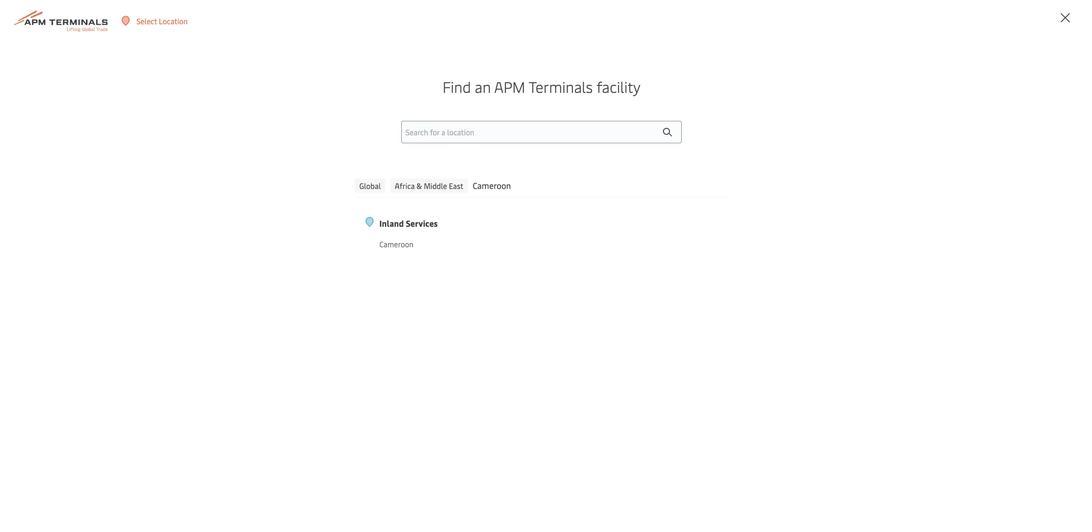 Task type: describe. For each thing, give the bounding box(es) containing it.
middle
[[424, 181, 447, 191]]

find
[[443, 77, 471, 97]]

find an apm terminals facility
[[443, 77, 641, 97]]

appointment
[[253, 201, 411, 238]]

truck appointment system (tas)
[[183, 201, 572, 238]]

cameroon button
[[473, 179, 511, 193]]

system
[[418, 201, 505, 238]]

apm
[[494, 77, 525, 97]]

cameroon link
[[379, 239, 517, 250]]

create
[[1015, 16, 1036, 26]]

Search for a location search field
[[401, 121, 682, 143]]

inland
[[379, 218, 404, 229]]

africa & middle east button
[[390, 179, 468, 193]]

cameroon for cameroon link
[[379, 239, 414, 249]]



Task type: locate. For each thing, give the bounding box(es) containing it.
cameroon
[[473, 180, 511, 192], [379, 239, 414, 249]]

truck
[[183, 201, 247, 238]]

0 horizontal spatial cameroon
[[379, 239, 414, 249]]

account
[[1038, 16, 1065, 26]]

africa
[[395, 181, 415, 191]]

cameroon for cameroon button
[[473, 180, 511, 192]]

services
[[406, 218, 438, 229]]

terminals
[[529, 77, 593, 97]]

select
[[136, 16, 157, 26]]

1 horizontal spatial cameroon
[[473, 180, 511, 192]]

login / create account link
[[973, 0, 1065, 42]]

login / create account
[[990, 16, 1065, 26]]

login
[[990, 16, 1008, 26]]

east
[[449, 181, 463, 191]]

cameroon right east
[[473, 180, 511, 192]]

inland services
[[379, 218, 438, 229]]

location
[[159, 16, 188, 26]]

select location
[[136, 16, 188, 26]]

tuck appointment system image
[[0, 0, 1083, 167]]

africa & middle east
[[395, 181, 463, 191]]

1 vertical spatial cameroon
[[379, 239, 414, 249]]

cameroon down inland
[[379, 239, 414, 249]]

an
[[475, 77, 491, 97]]

/
[[1010, 16, 1013, 26]]

global
[[359, 181, 381, 191]]

global button
[[355, 179, 386, 193]]

(tas)
[[512, 201, 572, 238]]

&
[[417, 181, 422, 191]]

0 vertical spatial cameroon
[[473, 180, 511, 192]]

facility
[[597, 77, 641, 97]]



Task type: vqa. For each thing, say whether or not it's contained in the screenshot.
/
yes



